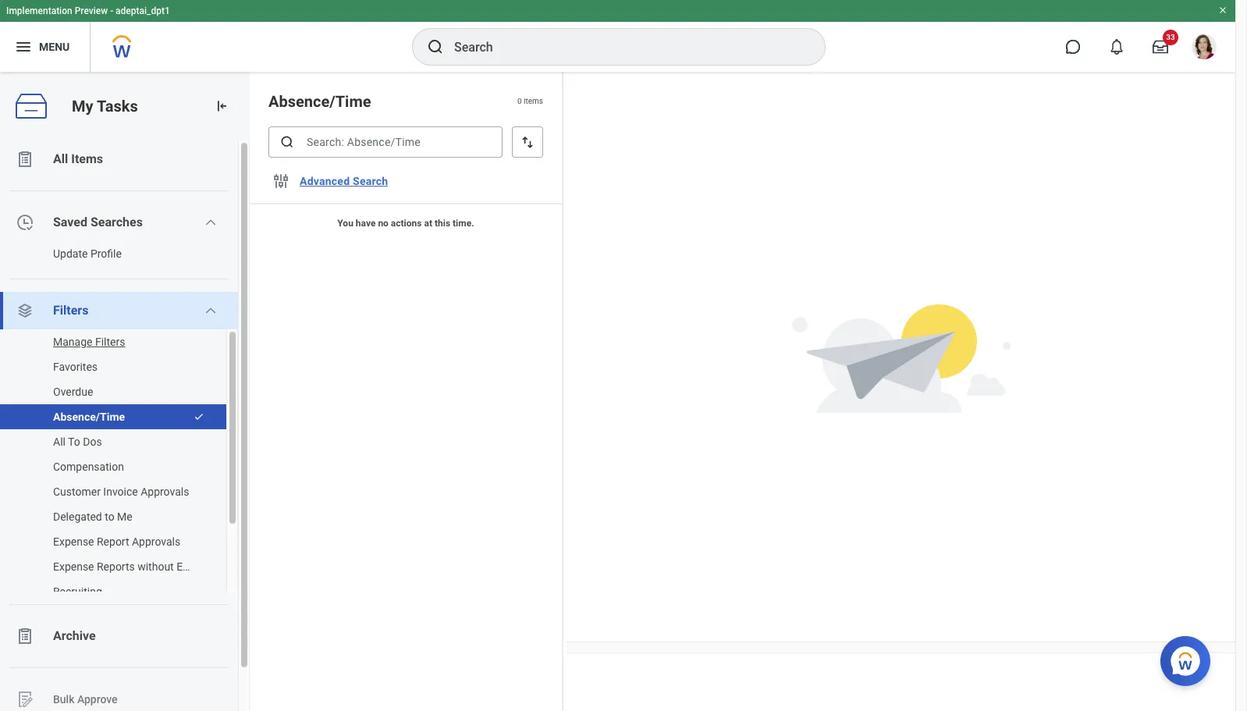 Task type: vqa. For each thing, say whether or not it's contained in the screenshot.
favorites button
yes



Task type: locate. For each thing, give the bounding box(es) containing it.
you
[[337, 218, 353, 229]]

overdue
[[53, 386, 93, 398]]

absence/time up search icon
[[269, 92, 371, 111]]

configure image
[[272, 172, 290, 190]]

clock check image
[[16, 213, 34, 232]]

expense report approvals button
[[0, 529, 211, 554]]

overdue button
[[0, 379, 211, 404]]

Search: Absence/Time text field
[[269, 126, 503, 158]]

reports
[[97, 560, 135, 573]]

notifications large image
[[1109, 39, 1125, 55]]

archive
[[53, 628, 96, 643]]

1 vertical spatial all
[[53, 436, 66, 448]]

all to dos button
[[0, 429, 211, 454]]

menu banner
[[0, 0, 1236, 72]]

expense report approvals
[[53, 535, 180, 548]]

all
[[53, 151, 68, 166], [53, 436, 66, 448]]

at
[[424, 218, 432, 229]]

list containing manage filters
[[0, 329, 238, 604]]

approvals for customer invoice approvals
[[141, 485, 189, 498]]

33 button
[[1143, 30, 1179, 64]]

2 clipboard image from the top
[[16, 627, 34, 646]]

filters
[[53, 303, 88, 318], [95, 336, 125, 348]]

all items
[[53, 151, 103, 166]]

absence/time up dos
[[53, 411, 125, 423]]

delegated to me
[[53, 510, 133, 523]]

absence/time button
[[0, 404, 186, 429]]

expense for expense reports without exceptions
[[53, 560, 94, 573]]

implementation
[[6, 5, 72, 16]]

expense up recruiting on the left bottom of page
[[53, 560, 94, 573]]

justify image
[[14, 37, 33, 56]]

all left 'items' on the left top
[[53, 151, 68, 166]]

1 vertical spatial approvals
[[132, 535, 180, 548]]

recruiting button
[[0, 579, 211, 604]]

inbox large image
[[1153, 39, 1168, 55]]

expense down delegated
[[53, 535, 94, 548]]

1 clipboard image from the top
[[16, 150, 34, 169]]

1 vertical spatial expense
[[53, 560, 94, 573]]

0 vertical spatial clipboard image
[[16, 150, 34, 169]]

1 expense from the top
[[53, 535, 94, 548]]

1 all from the top
[[53, 151, 68, 166]]

approvals up without
[[132, 535, 180, 548]]

1 list from the top
[[0, 140, 250, 711]]

filters up favorites button
[[95, 336, 125, 348]]

0 vertical spatial filters
[[53, 303, 88, 318]]

without
[[138, 560, 174, 573]]

0 horizontal spatial absence/time
[[53, 411, 125, 423]]

0 horizontal spatial filters
[[53, 303, 88, 318]]

1 chevron down image from the top
[[205, 216, 217, 229]]

0
[[517, 97, 522, 106]]

clipboard image left the archive
[[16, 627, 34, 646]]

absence/time
[[269, 92, 371, 111], [53, 411, 125, 423]]

chevron down image for filters
[[205, 304, 217, 317]]

approvals right invoice
[[141, 485, 189, 498]]

filters up the manage
[[53, 303, 88, 318]]

clipboard image
[[16, 150, 34, 169], [16, 627, 34, 646]]

1 vertical spatial absence/time
[[53, 411, 125, 423]]

archive button
[[0, 617, 238, 655]]

clipboard image inside 'archive' button
[[16, 627, 34, 646]]

0 vertical spatial chevron down image
[[205, 216, 217, 229]]

filters button
[[0, 292, 238, 329]]

to
[[68, 436, 80, 448]]

manage filters
[[53, 336, 125, 348]]

rename image
[[16, 690, 34, 709]]

2 expense from the top
[[53, 560, 94, 573]]

0 vertical spatial all
[[53, 151, 68, 166]]

actions
[[391, 218, 422, 229]]

chevron down image
[[205, 216, 217, 229], [205, 304, 217, 317]]

1 horizontal spatial absence/time
[[269, 92, 371, 111]]

favorites button
[[0, 354, 211, 379]]

1 vertical spatial chevron down image
[[205, 304, 217, 317]]

search image
[[279, 134, 295, 150]]

all left to
[[53, 436, 66, 448]]

my tasks
[[72, 96, 138, 115]]

2 all from the top
[[53, 436, 66, 448]]

menu
[[39, 40, 70, 53]]

transformation import image
[[214, 98, 229, 114]]

customer invoice approvals button
[[0, 479, 211, 504]]

filters inside button
[[95, 336, 125, 348]]

0 vertical spatial expense
[[53, 535, 94, 548]]

1 vertical spatial clipboard image
[[16, 627, 34, 646]]

search image
[[426, 37, 445, 56]]

chevron down image inside saved searches dropdown button
[[205, 216, 217, 229]]

invoice
[[103, 485, 138, 498]]

clipboard image left all items
[[16, 150, 34, 169]]

2 list from the top
[[0, 329, 238, 604]]

1 horizontal spatial filters
[[95, 336, 125, 348]]

1 vertical spatial filters
[[95, 336, 125, 348]]

33
[[1166, 33, 1175, 41]]

filters inside 'dropdown button'
[[53, 303, 88, 318]]

list
[[0, 140, 250, 711], [0, 329, 238, 604]]

0 vertical spatial absence/time
[[269, 92, 371, 111]]

2 chevron down image from the top
[[205, 304, 217, 317]]

profile logan mcneil image
[[1192, 34, 1217, 63]]

search
[[353, 175, 388, 187]]

0 vertical spatial approvals
[[141, 485, 189, 498]]

expense
[[53, 535, 94, 548], [53, 560, 94, 573]]

clipboard image inside all items button
[[16, 150, 34, 169]]

all to dos
[[53, 436, 102, 448]]

time.
[[453, 218, 474, 229]]

approvals
[[141, 485, 189, 498], [132, 535, 180, 548]]

report
[[97, 535, 129, 548]]



Task type: describe. For each thing, give the bounding box(es) containing it.
list containing all items
[[0, 140, 250, 711]]

you have no actions at this time.
[[337, 218, 474, 229]]

item list element
[[250, 72, 564, 711]]

advanced search
[[300, 175, 388, 187]]

tasks
[[97, 96, 138, 115]]

approvals for expense report approvals
[[132, 535, 180, 548]]

manage
[[53, 336, 92, 348]]

preview
[[75, 5, 108, 16]]

bulk
[[53, 693, 75, 705]]

compensation button
[[0, 454, 211, 479]]

all for all items
[[53, 151, 68, 166]]

to
[[105, 510, 114, 523]]

customer invoice approvals
[[53, 485, 189, 498]]

list inside my tasks element
[[0, 329, 238, 604]]

my tasks element
[[0, 72, 250, 711]]

all for all to dos
[[53, 436, 66, 448]]

saved searches button
[[0, 204, 238, 241]]

searches
[[90, 215, 143, 229]]

advanced
[[300, 175, 350, 187]]

clipboard image for archive
[[16, 627, 34, 646]]

bulk approve
[[53, 693, 118, 705]]

profile
[[90, 247, 122, 260]]

dos
[[83, 436, 102, 448]]

favorites
[[53, 361, 98, 373]]

all items button
[[0, 140, 238, 178]]

manage filters button
[[0, 329, 211, 354]]

Search Workday  search field
[[454, 30, 793, 64]]

bulk approve link
[[0, 681, 238, 711]]

chevron down image for saved searches
[[205, 216, 217, 229]]

items
[[524, 97, 543, 106]]

adeptai_dpt1
[[116, 5, 170, 16]]

this
[[435, 218, 450, 229]]

update profile button
[[0, 241, 222, 266]]

no
[[378, 218, 389, 229]]

me
[[117, 510, 133, 523]]

menu button
[[0, 22, 90, 72]]

advanced search button
[[293, 165, 394, 197]]

items
[[71, 151, 103, 166]]

expense reports without exceptions
[[53, 560, 230, 573]]

saved searches
[[53, 215, 143, 229]]

absence/time inside absence/time button
[[53, 411, 125, 423]]

recruiting
[[53, 585, 102, 598]]

implementation preview -   adeptai_dpt1
[[6, 5, 170, 16]]

have
[[356, 218, 376, 229]]

sort image
[[520, 134, 535, 150]]

0 items
[[517, 97, 543, 106]]

expense for expense report approvals
[[53, 535, 94, 548]]

my
[[72, 96, 93, 115]]

exceptions
[[177, 560, 230, 573]]

customer
[[53, 485, 101, 498]]

check image
[[194, 411, 205, 422]]

expense reports without exceptions button
[[0, 554, 230, 579]]

absence/time inside item list element
[[269, 92, 371, 111]]

update
[[53, 247, 88, 260]]

saved
[[53, 215, 87, 229]]

close environment banner image
[[1218, 5, 1228, 15]]

-
[[110, 5, 113, 16]]

compensation
[[53, 461, 124, 473]]

delegated
[[53, 510, 102, 523]]

perspective image
[[16, 301, 34, 320]]

update profile
[[53, 247, 122, 260]]

delegated to me button
[[0, 504, 211, 529]]

clipboard image for all items
[[16, 150, 34, 169]]

approve
[[77, 693, 118, 705]]



